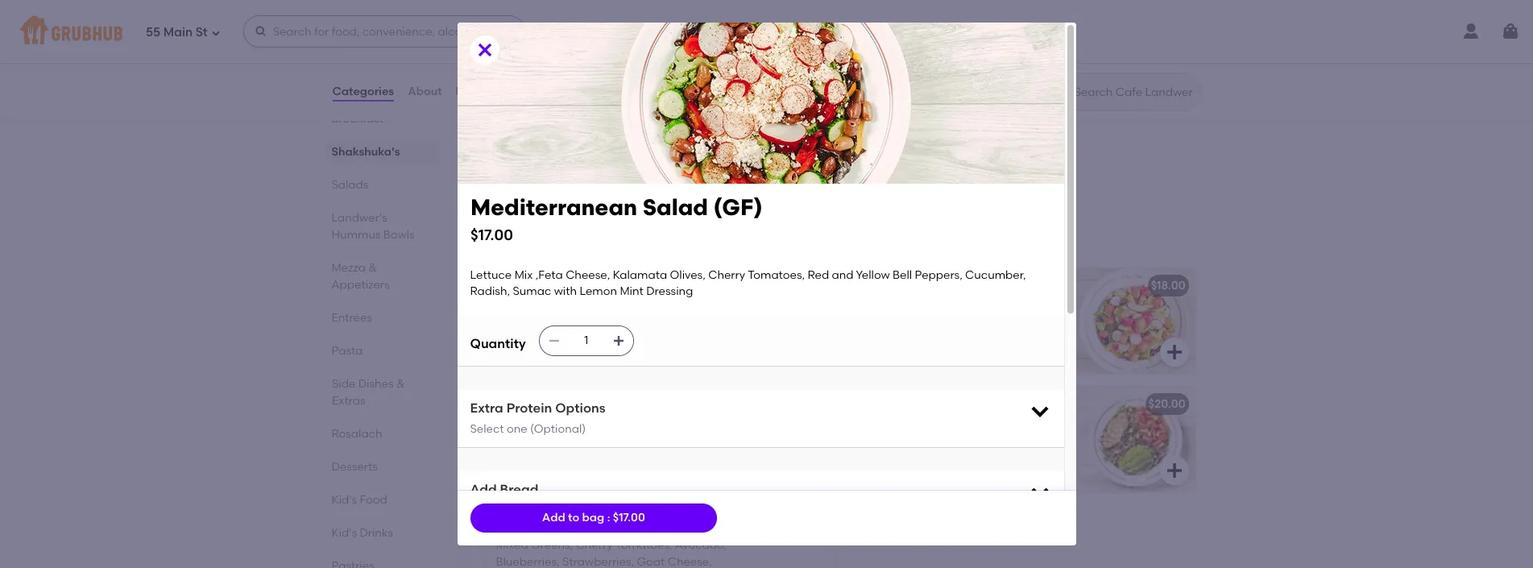 Task type: locate. For each thing, give the bounding box(es) containing it.
vegan down vegan meatball shakshuka
[[565, 158, 601, 172]]

salad up 'input item quantity' number field
[[581, 279, 613, 293]]

mediterranean
[[470, 193, 637, 221], [496, 279, 578, 293]]

1 horizontal spatial vegan
[[565, 158, 601, 172]]

yellow for halloumi salad
[[892, 334, 926, 348]]

2 vertical spatial red
[[857, 334, 878, 348]]

1 horizontal spatial side
[[582, 89, 606, 103]]

desserts tab
[[332, 459, 432, 475]]

kid's
[[332, 493, 357, 507], [332, 526, 357, 540]]

0 vertical spatial side
[[582, 89, 606, 103]]

vegan
[[496, 135, 531, 149], [565, 158, 601, 172]]

1 kid's from the top
[[332, 493, 357, 507]]

side up extras
[[332, 377, 355, 391]]

1 vertical spatial mediterranean
[[496, 279, 578, 293]]

shakshuka up housemade vegan meatballs served with tahini
[[586, 135, 646, 149]]

avocado,
[[857, 453, 909, 467], [675, 539, 727, 552]]

halloumi up side
[[496, 72, 545, 86]]

dishes
[[358, 377, 393, 391]]

lettuce for halloumi
[[857, 302, 899, 315]]

and inside two eggs poached in a spiced tomato pepper sauce, crispy halloumi cheese and spinach, with a side of tahini, side salad and challah bread.
[[592, 72, 613, 86]]

(gf) down tahini
[[713, 193, 762, 221]]

2 vertical spatial kalamata
[[857, 318, 911, 332]]

0 vertical spatial add
[[470, 482, 497, 497]]

goat
[[637, 555, 665, 568]]

1 vertical spatial red
[[634, 318, 655, 332]]

bell inside lettuce mix, halloumi cheese, kalamata olives, cherry tomatoes, red & yellow bell peppers, cucumbers, radish & lemon mint dressing.
[[929, 334, 948, 348]]

a left side
[[496, 89, 503, 103]]

Search Cafe Landwer search field
[[1073, 85, 1196, 100]]

cheese, inside lettuce mix, halloumi cheese, kalamata olives, cherry tomatoes, red & yellow bell peppers, cucumbers, radish & lemon mint dressing.
[[977, 302, 1021, 315]]

1 vertical spatial add
[[542, 511, 565, 524]]

1 vertical spatial cheese
[[532, 516, 574, 529]]

mint down mediterranean salad (gf) $17.00
[[620, 285, 644, 298]]

drinks
[[360, 526, 393, 540]]

bell
[[893, 268, 912, 282], [533, 334, 552, 348], [929, 334, 948, 348]]

cherry
[[708, 268, 746, 282], [534, 318, 571, 332], [952, 318, 990, 332], [911, 453, 948, 467], [576, 539, 613, 552]]

salad up lettuce mix, halloumi cheese, kalamata olives, cherry tomatoes, red & yellow bell peppers, cucumbers, radish & lemon mint dressing.
[[909, 279, 942, 293]]

halloumi salad image
[[1075, 268, 1195, 373]]

halloumi up 'eggs'
[[496, 17, 546, 31]]

kid's left 'drinks'
[[332, 526, 357, 540]]

2 horizontal spatial red
[[857, 334, 878, 348]]

cucumber, right 'input item quantity' number field
[[605, 334, 666, 348]]

$17.00
[[470, 225, 513, 244], [793, 279, 825, 293], [613, 511, 645, 524]]

1 horizontal spatial red
[[808, 268, 829, 282]]

cucumber,
[[965, 268, 1026, 282], [605, 334, 666, 348]]

1 horizontal spatial avocado,
[[857, 453, 909, 467]]

with inside two eggs poached in a spiced tomato pepper sauce, crispy halloumi cheese and spinach, with a side of tahini, side salad and challah bread.
[[667, 72, 689, 86]]

0 horizontal spatial (gf)
[[616, 279, 640, 293]]

mint up the breast,
[[1018, 351, 1042, 364]]

salad inside mediterranean salad (gf) $17.00
[[642, 193, 708, 221]]

salads up landwer's
[[332, 178, 369, 192]]

0 vertical spatial kalamata
[[613, 268, 667, 282]]

peppers, up radish
[[951, 334, 999, 348]]

0 horizontal spatial add
[[470, 482, 497, 497]]

a right in
[[614, 40, 622, 53]]

kid's food
[[332, 493, 387, 507]]

radish, up quantity
[[470, 285, 510, 298]]

red
[[808, 268, 829, 282], [634, 318, 655, 332], [857, 334, 878, 348]]

bread
[[500, 482, 539, 497]]

mint
[[620, 285, 644, 298], [646, 351, 670, 364], [1018, 351, 1042, 364]]

tahini,
[[544, 89, 580, 103]]

0 vertical spatial $17.00
[[470, 225, 513, 244]]

olives,
[[670, 268, 706, 282], [496, 318, 532, 332], [914, 318, 950, 332]]

red for halloumi salad
[[857, 334, 878, 348]]

0 horizontal spatial dressing
[[496, 367, 543, 381]]

1 vertical spatial sumac
[[539, 351, 577, 364]]

sinia shakshuka
[[857, 17, 947, 31]]

halloumi
[[496, 17, 546, 31], [496, 72, 545, 86], [857, 279, 907, 293], [925, 302, 974, 315]]

yellow inside lettuce mix, halloumi cheese, kalamata olives, cherry tomatoes, red & yellow bell peppers, cucumbers, radish & lemon mint dressing.
[[892, 334, 926, 348]]

(optional)
[[530, 422, 586, 436]]

1 vertical spatial vegan
[[565, 158, 601, 172]]

1 vertical spatial kalamata
[[639, 302, 693, 315]]

0 vertical spatial mediterranean
[[470, 193, 637, 221]]

1 vertical spatial (gf)
[[616, 279, 640, 293]]

mint right 'input item quantity' number field
[[646, 351, 670, 364]]

mediterranean down housemade
[[470, 193, 637, 221]]

0 vertical spatial dressing
[[646, 285, 693, 298]]

two
[[496, 40, 518, 53]]

mix down mediterranean salad (gf)
[[540, 302, 559, 315]]

add
[[470, 482, 497, 497], [542, 511, 565, 524]]

poached
[[550, 40, 599, 53]]

2 horizontal spatial yellow
[[892, 334, 926, 348]]

0 horizontal spatial yellow
[[496, 334, 530, 348]]

1 vertical spatial kid's
[[332, 526, 357, 540]]

cucumber, up lettuce mix, halloumi cheese, kalamata olives, cherry tomatoes, red & yellow bell peppers, cucumbers, radish & lemon mint dressing.
[[965, 268, 1026, 282]]

landwer's
[[332, 211, 387, 225]]

side
[[582, 89, 606, 103], [332, 377, 355, 391]]

olives, for mediterranean salad (gf)
[[496, 318, 532, 332]]

salad down spinach,
[[609, 89, 640, 103]]

0 horizontal spatial mix,
[[901, 302, 923, 315]]

main
[[163, 25, 193, 39]]

with up 'input item quantity' number field
[[554, 285, 577, 298]]

chicken fattoush salad image
[[1075, 387, 1195, 492]]

& inside mezza & appetizers
[[369, 261, 377, 275]]

with right spinach,
[[667, 72, 689, 86]]

1 horizontal spatial cucumber,
[[965, 268, 1026, 282]]

$18.00
[[1151, 279, 1186, 293]]

hummus
[[332, 228, 381, 242]]

0 horizontal spatial side
[[332, 377, 355, 391]]

0 vertical spatial avocado,
[[857, 453, 909, 467]]

1 horizontal spatial mint
[[646, 351, 670, 364]]

kid's inside tab
[[332, 526, 357, 540]]

mix up quantity
[[515, 268, 533, 282]]

salad for lebanese salad
[[553, 397, 585, 411]]

& right the dishes
[[396, 377, 405, 391]]

lettuce inside lettuce mix, halloumi cheese, kalamata olives, cherry tomatoes, red & yellow bell peppers, cucumbers, radish & lemon mint dressing.
[[857, 302, 899, 315]]

1 horizontal spatial a
[[614, 40, 622, 53]]

0 horizontal spatial salads
[[332, 178, 369, 192]]

search icon image
[[1049, 82, 1068, 102]]

shakshuka for halloumi shakshuka
[[548, 17, 608, 31]]

grilled
[[917, 420, 952, 434]]

sumac up quantity
[[513, 285, 551, 298]]

mix, down grilled
[[938, 436, 959, 450]]

0 vertical spatial mix,
[[901, 302, 923, 315]]

yellow for mediterranean salad (gf)
[[496, 334, 530, 348]]

a
[[614, 40, 622, 53], [496, 89, 503, 103]]

1 vertical spatial a
[[496, 89, 503, 103]]

vegan meatball shakshuka
[[496, 135, 646, 149]]

radish, up lebanese
[[496, 351, 536, 364]]

(gf)
[[713, 193, 762, 221], [616, 279, 640, 293]]

halloumi up radish
[[925, 302, 974, 315]]

vegan up housemade
[[496, 135, 531, 149]]

2 horizontal spatial bell
[[929, 334, 948, 348]]

salad for mediterranean salad (gf) $17.00
[[642, 193, 708, 221]]

0 horizontal spatial avocado,
[[675, 539, 727, 552]]

&
[[369, 261, 377, 275], [881, 334, 890, 348], [966, 351, 975, 364], [396, 377, 405, 391]]

peppers, for halloumi salad
[[951, 334, 999, 348]]

entrées
[[332, 311, 372, 325]]

dressing
[[646, 285, 693, 298], [496, 367, 543, 381]]

1 horizontal spatial $17.00
[[613, 511, 645, 524]]

1 vertical spatial avocado,
[[675, 539, 727, 552]]

mediterranean salad (gf)
[[496, 279, 640, 293]]

greens,
[[531, 539, 573, 552]]

add for add bread
[[470, 482, 497, 497]]

mediterranean inside mediterranean salad (gf) $17.00
[[470, 193, 637, 221]]

about
[[408, 84, 442, 98]]

$19.00
[[790, 514, 824, 528]]

salad down "served"
[[642, 193, 708, 221]]

Input item quantity number field
[[569, 327, 604, 356]]

cheese, for halloumi
[[977, 302, 1021, 315]]

salad inside button
[[553, 397, 585, 411]]

2 horizontal spatial $17.00
[[793, 279, 825, 293]]

lebanese salad image
[[714, 387, 834, 492]]

add left bread
[[470, 482, 497, 497]]

peppers, up lettuce mix, halloumi cheese, kalamata olives, cherry tomatoes, red & yellow bell peppers, cucumbers, radish & lemon mint dressing.
[[915, 268, 963, 282]]

cheese up greens,
[[532, 516, 574, 529]]

cheese
[[547, 72, 589, 86], [532, 516, 574, 529]]

one
[[507, 422, 528, 436]]

mixed
[[496, 539, 528, 552]]

st
[[196, 25, 208, 39]]

0 vertical spatial cheese
[[547, 72, 589, 86]]

kalamata inside lettuce mix, halloumi cheese, kalamata olives, cherry tomatoes, red & yellow bell peppers, cucumbers, radish & lemon mint dressing.
[[857, 318, 911, 332]]

lemon
[[580, 285, 617, 298], [606, 351, 643, 364], [978, 351, 1015, 364]]

0 vertical spatial kid's
[[332, 493, 357, 507]]

sumac up lebanese salad
[[539, 351, 577, 364]]

0 vertical spatial ,feta
[[536, 268, 563, 282]]

mix, down halloumi salad
[[901, 302, 923, 315]]

peppers, for mediterranean salad (gf)
[[555, 334, 603, 348]]

1 vertical spatial cucumber,
[[605, 334, 666, 348]]

bell for mediterranean salad (gf)
[[533, 334, 552, 348]]

svg image right st
[[254, 25, 267, 38]]

1 vertical spatial mix
[[540, 302, 559, 315]]

bell for halloumi salad
[[929, 334, 948, 348]]

mix,
[[901, 302, 923, 315], [938, 436, 959, 450]]

0 horizontal spatial red
[[634, 318, 655, 332]]

yellow
[[856, 268, 890, 282], [496, 334, 530, 348], [892, 334, 926, 348]]

cheese, for mediterranean
[[592, 302, 636, 315]]

(gf) inside mediterranean salad (gf) $17.00
[[713, 193, 762, 221]]

peppers,
[[915, 268, 963, 282], [555, 334, 603, 348], [951, 334, 999, 348]]

marinated grilled chicken breast, quinoa bulgur mix, carrots, fresh avocado, cherry tomatoes, chia seeds
[[857, 420, 1041, 483]]

0 vertical spatial salads
[[332, 178, 369, 192]]

2 horizontal spatial olives,
[[914, 318, 950, 332]]

tomatoes,
[[748, 268, 805, 282], [574, 318, 631, 332], [992, 318, 1049, 332], [951, 453, 1008, 467], [615, 539, 673, 552]]

avocado, inside mixed greens, cherry tomatoes, avocado, blueberries, strawberries, goat cheese
[[675, 539, 727, 552]]

cherry inside marinated grilled chicken breast, quinoa bulgur mix, carrots, fresh avocado, cherry tomatoes, chia seeds
[[911, 453, 948, 467]]

categories
[[332, 84, 394, 98]]

salad up (optional)
[[553, 397, 585, 411]]

0 vertical spatial radish,
[[470, 285, 510, 298]]

cherry inside mixed greens, cherry tomatoes, avocado, blueberries, strawberries, goat cheese
[[576, 539, 613, 552]]

salads inside tab
[[332, 178, 369, 192]]

0 vertical spatial (gf)
[[713, 193, 762, 221]]

shakshuka
[[548, 17, 608, 31], [887, 17, 947, 31], [586, 135, 646, 149]]

fresh
[[1009, 436, 1038, 450]]

1 horizontal spatial yellow
[[856, 268, 890, 282]]

svg image
[[1501, 22, 1521, 41], [211, 28, 221, 37], [475, 40, 494, 60], [804, 81, 823, 100], [1165, 81, 1184, 100], [804, 167, 823, 186], [548, 335, 561, 348], [1029, 400, 1051, 423], [1165, 461, 1184, 480], [1029, 481, 1051, 504]]

pasta tab
[[332, 342, 432, 359]]

1 vertical spatial side
[[332, 377, 355, 391]]

sinia shakshuka image
[[1075, 6, 1195, 111]]

tab
[[332, 558, 432, 568]]

0 horizontal spatial olives,
[[496, 318, 532, 332]]

categories button
[[332, 63, 395, 121]]

kid's for kid's drinks
[[332, 526, 357, 540]]

mediterranean up quantity
[[496, 279, 578, 293]]

peppers, inside lettuce mix, halloumi cheese, kalamata olives, cherry tomatoes, red & yellow bell peppers, cucumbers, radish & lemon mint dressing.
[[951, 334, 999, 348]]

1 horizontal spatial add
[[542, 511, 565, 524]]

spiced
[[624, 40, 662, 53]]

,feta
[[536, 268, 563, 282], [561, 302, 589, 315]]

0 vertical spatial vegan
[[496, 135, 531, 149]]

shakshuka inside button
[[887, 17, 947, 31]]

2 kid's from the top
[[332, 526, 357, 540]]

& up appetizers at the left of the page
[[369, 261, 377, 275]]

appetizers
[[332, 278, 390, 292]]

1 horizontal spatial (gf)
[[713, 193, 762, 221]]

(gf) for mediterranean salad (gf)
[[616, 279, 640, 293]]

0 horizontal spatial mint
[[620, 285, 644, 298]]

0 horizontal spatial bell
[[533, 334, 552, 348]]

kid's inside tab
[[332, 493, 357, 507]]

tomatoes, inside mixed greens, cherry tomatoes, avocado, blueberries, strawberries, goat cheese
[[615, 539, 673, 552]]

lemon right radish
[[978, 351, 1015, 364]]

0 horizontal spatial a
[[496, 89, 503, 103]]

lebanese salad button
[[486, 387, 834, 492]]

shakshuka right sinia
[[887, 17, 947, 31]]

svg image
[[254, 25, 267, 38], [612, 335, 625, 348], [1165, 343, 1184, 362], [804, 461, 823, 480]]

add for add to bag : $17.00
[[542, 511, 565, 524]]

(gf) down mediterranean salad (gf) $17.00
[[616, 279, 640, 293]]

add left to on the left of the page
[[542, 511, 565, 524]]

dressing.
[[857, 367, 907, 381]]

olives, inside lettuce mix, halloumi cheese, kalamata olives, cherry tomatoes, red & yellow bell peppers, cucumbers, radish & lemon mint dressing.
[[914, 318, 950, 332]]

svg image up $20.00
[[1165, 343, 1184, 362]]

extra
[[470, 401, 503, 416]]

breakfast tab
[[332, 110, 432, 127]]

0 horizontal spatial vegan
[[496, 135, 531, 149]]

side right tahini, in the top of the page
[[582, 89, 606, 103]]

0 horizontal spatial $17.00
[[470, 225, 513, 244]]

1 vertical spatial mix,
[[938, 436, 959, 450]]

1 vertical spatial $17.00
[[793, 279, 825, 293]]

0 vertical spatial cucumber,
[[965, 268, 1026, 282]]

radish
[[927, 351, 964, 364]]

svg image right 'input item quantity' number field
[[612, 335, 625, 348]]

peppers, down mediterranean salad (gf)
[[555, 334, 603, 348]]

1 vertical spatial radish,
[[496, 351, 536, 364]]

cheese inside two eggs poached in a spiced tomato pepper sauce, crispy halloumi cheese and spinach, with a side of tahini, side salad and challah bread.
[[547, 72, 589, 86]]

cheese up tahini, in the top of the page
[[547, 72, 589, 86]]

halloumi inside lettuce mix, halloumi cheese, kalamata olives, cherry tomatoes, red & yellow bell peppers, cucumbers, radish & lemon mint dressing.
[[925, 302, 974, 315]]

salads up mediterranean salad (gf)
[[483, 231, 541, 251]]

marinated
[[857, 420, 914, 434]]

kid's left food
[[332, 493, 357, 507]]

2 horizontal spatial mint
[[1018, 351, 1042, 364]]

0 vertical spatial red
[[808, 268, 829, 282]]

lemon right 'input item quantity' number field
[[606, 351, 643, 364]]

shakshuka up poached at the left of the page
[[548, 17, 608, 31]]

halloumi inside two eggs poached in a spiced tomato pepper sauce, crispy halloumi cheese and spinach, with a side of tahini, side salad and challah bread.
[[496, 72, 545, 86]]

red inside lettuce mix, halloumi cheese, kalamata olives, cherry tomatoes, red & yellow bell peppers, cucumbers, radish & lemon mint dressing.
[[857, 334, 878, 348]]

sauce,
[[583, 56, 620, 70]]

1 vertical spatial salads
[[483, 231, 541, 251]]

0 horizontal spatial mix
[[515, 268, 533, 282]]

1 horizontal spatial mix,
[[938, 436, 959, 450]]

mix
[[515, 268, 533, 282], [540, 302, 559, 315]]

kalamata
[[613, 268, 667, 282], [639, 302, 693, 315], [857, 318, 911, 332]]



Task type: vqa. For each thing, say whether or not it's contained in the screenshot.
Carrots,
yes



Task type: describe. For each thing, give the bounding box(es) containing it.
1 horizontal spatial dressing
[[646, 285, 693, 298]]

cucumbers,
[[857, 351, 924, 364]]

main navigation navigation
[[0, 0, 1533, 63]]

:
[[607, 511, 610, 524]]

meatballs
[[603, 158, 657, 172]]

(gf) for mediterranean salad (gf) $17.00
[[713, 193, 762, 221]]

0 horizontal spatial cucumber,
[[605, 334, 666, 348]]

1 horizontal spatial olives,
[[670, 268, 706, 282]]

1 vertical spatial lettuce mix ,feta cheese, kalamata olives, cherry tomatoes, red and yellow bell peppers, cucumber, radish, sumac with lemon mint dressing
[[496, 302, 693, 381]]

bag
[[582, 511, 605, 524]]

mediterranean for mediterranean salad (gf)
[[496, 279, 578, 293]]

with left tahini
[[699, 158, 722, 172]]

of
[[531, 89, 542, 103]]

1 horizontal spatial bell
[[893, 268, 912, 282]]

to
[[568, 511, 580, 524]]

lemon up 'input item quantity' number field
[[580, 285, 617, 298]]

kid's drinks tab
[[332, 525, 432, 542]]

2 vertical spatial $17.00
[[613, 511, 645, 524]]

spinach,
[[616, 72, 664, 86]]

housemade
[[496, 158, 563, 172]]

breast,
[[1003, 420, 1041, 434]]

breakfast
[[332, 112, 384, 126]]

reviews
[[456, 84, 501, 98]]

select
[[470, 422, 504, 436]]

halloumi up cucumbers,
[[857, 279, 907, 293]]

mixed greens, cherry tomatoes, avocado, blueberries, strawberries, goat cheese
[[496, 539, 763, 568]]

& right radish
[[966, 351, 975, 364]]

housemade vegan meatballs served with tahini
[[496, 158, 757, 172]]

1 vertical spatial dressing
[[496, 367, 543, 381]]

kid's for kid's food
[[332, 493, 357, 507]]

in
[[602, 40, 611, 53]]

add to bag : $17.00
[[542, 511, 645, 524]]

$22.00
[[789, 17, 825, 31]]

halloumi shakshuka image
[[714, 6, 834, 111]]

chicken
[[955, 420, 1000, 434]]

desserts
[[332, 460, 378, 474]]

shakshuka for sinia shakshuka
[[887, 17, 947, 31]]

mediterranean salad (gf) image
[[714, 268, 834, 373]]

side dishes & extras tab
[[332, 376, 432, 409]]

sinia shakshuka button
[[847, 6, 1195, 111]]

salad for mediterranean salad (gf)
[[581, 279, 613, 293]]

with up options
[[580, 351, 603, 364]]

lettuce for mediterranean
[[496, 302, 538, 315]]

svg image up $19.00
[[804, 461, 823, 480]]

0 vertical spatial a
[[614, 40, 622, 53]]

landwer's hummus bowls
[[332, 211, 415, 242]]

mezza
[[332, 261, 366, 275]]

kalamata for halloumi salad
[[857, 318, 911, 332]]

svg image inside main navigation navigation
[[254, 25, 267, 38]]

bowls
[[383, 228, 415, 242]]

halloumi salad
[[857, 279, 942, 293]]

options
[[555, 401, 606, 416]]

mix, inside marinated grilled chicken breast, quinoa bulgur mix, carrots, fresh avocado, cherry tomatoes, chia seeds
[[938, 436, 959, 450]]

mezza & appetizers tab
[[332, 259, 432, 293]]

salad for halloumi salad
[[909, 279, 942, 293]]

landwer's hummus bowls tab
[[332, 210, 432, 243]]

shakshuka's
[[332, 145, 400, 159]]

and
[[643, 89, 666, 103]]

mediterranean for mediterranean salad (gf) $17.00
[[470, 193, 637, 221]]

berries
[[601, 516, 640, 529]]

pepper
[[541, 56, 580, 70]]

about button
[[407, 63, 443, 121]]

food
[[360, 493, 387, 507]]

kid's food tab
[[332, 492, 432, 508]]

bread.
[[542, 105, 577, 119]]

lebanese salad
[[496, 397, 585, 411]]

rosalach tab
[[332, 425, 432, 442]]

$20.00
[[1149, 397, 1186, 411]]

side inside side dishes & extras
[[332, 377, 355, 391]]

mix, inside lettuce mix, halloumi cheese, kalamata olives, cherry tomatoes, red & yellow bell peppers, cucumbers, radish & lemon mint dressing.
[[901, 302, 923, 315]]

blueberries,
[[496, 555, 560, 568]]

& inside side dishes & extras
[[396, 377, 405, 391]]

goast cheese and berries
[[496, 516, 640, 529]]

strawberries,
[[563, 555, 634, 568]]

side
[[506, 89, 528, 103]]

tomato
[[496, 56, 538, 70]]

side inside two eggs poached in a spiced tomato pepper sauce, crispy halloumi cheese and spinach, with a side of tahini, side salad and challah bread.
[[582, 89, 606, 103]]

chia
[[1011, 453, 1037, 467]]

1 horizontal spatial mix
[[540, 302, 559, 315]]

halloumi shakshuka
[[496, 17, 608, 31]]

tahini
[[724, 158, 757, 172]]

bulgur
[[900, 436, 935, 450]]

two eggs poached in a spiced tomato pepper sauce, crispy halloumi cheese and spinach, with a side of tahini, side salad and challah bread.
[[496, 40, 689, 119]]

salad inside two eggs poached in a spiced tomato pepper sauce, crispy halloumi cheese and spinach, with a side of tahini, side salad and challah bread.
[[609, 89, 640, 103]]

mint inside lettuce mix, halloumi cheese, kalamata olives, cherry tomatoes, red & yellow bell peppers, cucumbers, radish & lemon mint dressing.
[[1018, 351, 1042, 364]]

extras
[[332, 394, 365, 408]]

quinoa
[[857, 436, 897, 450]]

$17.00 inside mediterranean salad (gf) $17.00
[[470, 225, 513, 244]]

kalamata for mediterranean salad (gf)
[[639, 302, 693, 315]]

tomatoes, inside lettuce mix, halloumi cheese, kalamata olives, cherry tomatoes, red & yellow bell peppers, cucumbers, radish & lemon mint dressing.
[[992, 318, 1049, 332]]

0 vertical spatial lettuce mix ,feta cheese, kalamata olives, cherry tomatoes, red and yellow bell peppers, cucumber, radish, sumac with lemon mint dressing
[[470, 268, 1029, 298]]

0 vertical spatial mix
[[515, 268, 533, 282]]

eggs
[[521, 40, 547, 53]]

0 vertical spatial sumac
[[513, 285, 551, 298]]

quantity
[[470, 336, 526, 351]]

side dishes & extras
[[332, 377, 405, 408]]

served
[[660, 158, 696, 172]]

mezza & appetizers
[[332, 261, 390, 292]]

lettuce mix, halloumi cheese, kalamata olives, cherry tomatoes, red & yellow bell peppers, cucumbers, radish & lemon mint dressing.
[[857, 302, 1049, 381]]

& up cucumbers,
[[881, 334, 890, 348]]

protein
[[507, 401, 552, 416]]

mediterranean salad (gf) $17.00
[[470, 193, 762, 244]]

55 main st
[[146, 25, 208, 39]]

avocado, inside marinated grilled chicken breast, quinoa bulgur mix, carrots, fresh avocado, cherry tomatoes, chia seeds
[[857, 453, 909, 467]]

$23.00
[[788, 134, 824, 148]]

rosalach
[[332, 427, 382, 441]]

add bread
[[470, 482, 539, 497]]

sinia
[[857, 17, 884, 31]]

pasta
[[332, 344, 363, 358]]

lemon inside lettuce mix, halloumi cheese, kalamata olives, cherry tomatoes, red & yellow bell peppers, cucumbers, radish & lemon mint dressing.
[[978, 351, 1015, 364]]

entrées tab
[[332, 309, 432, 326]]

cherry inside lettuce mix, halloumi cheese, kalamata olives, cherry tomatoes, red & yellow bell peppers, cucumbers, radish & lemon mint dressing.
[[952, 318, 990, 332]]

1 vertical spatial ,feta
[[561, 302, 589, 315]]

red for mediterranean salad (gf)
[[634, 318, 655, 332]]

tomatoes, inside marinated grilled chicken breast, quinoa bulgur mix, carrots, fresh avocado, cherry tomatoes, chia seeds
[[951, 453, 1008, 467]]

olives, for halloumi salad
[[914, 318, 950, 332]]

challah
[[496, 105, 539, 119]]

shakshuka's tab
[[332, 143, 432, 160]]

crispy
[[623, 56, 658, 70]]

salads tab
[[332, 176, 432, 193]]

carrots,
[[962, 436, 1006, 450]]

extra protein options select one (optional)
[[470, 401, 606, 436]]

lebanese
[[496, 397, 550, 411]]

reviews button
[[455, 63, 501, 121]]

1 horizontal spatial salads
[[483, 231, 541, 251]]

kid's drinks
[[332, 526, 393, 540]]

meatball
[[534, 135, 584, 149]]



